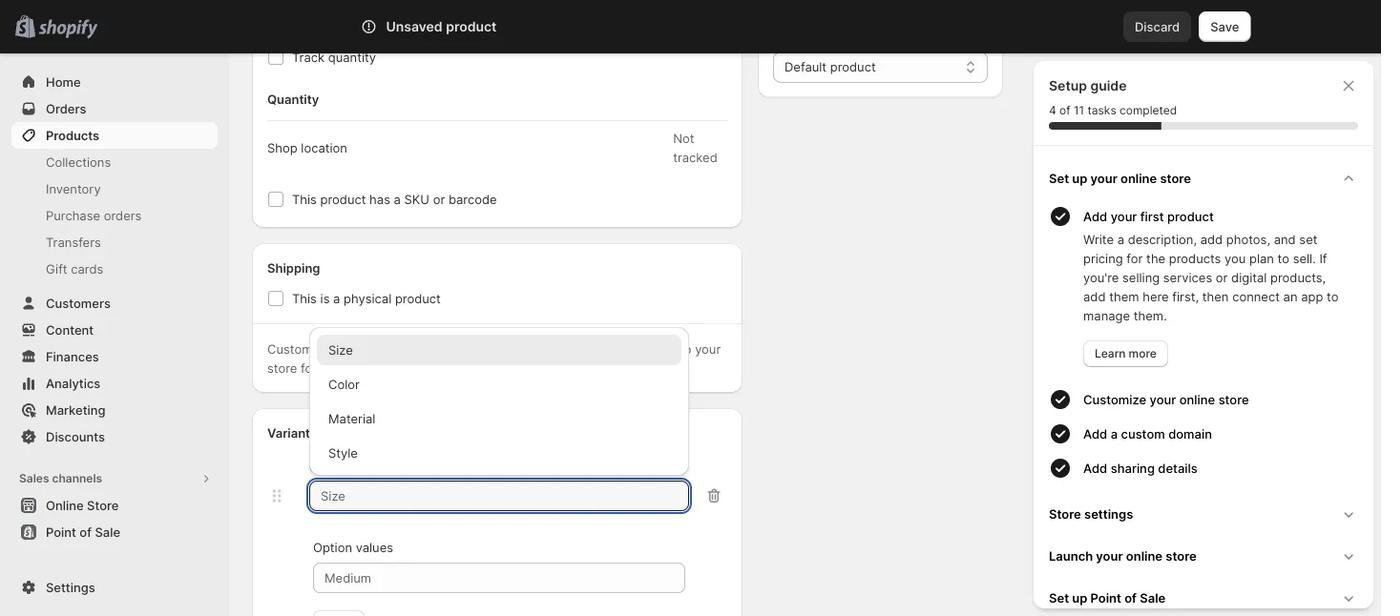 Task type: vqa. For each thing, say whether or not it's contained in the screenshot.
Search collections 'Text Field'
no



Task type: locate. For each thing, give the bounding box(es) containing it.
inventory link
[[11, 176, 218, 202]]

0 horizontal spatial details
[[457, 342, 496, 357]]

quantity
[[267, 92, 319, 106]]

online
[[1121, 171, 1158, 186], [1180, 392, 1216, 407], [1127, 549, 1163, 564]]

up down launch
[[1073, 591, 1088, 606]]

1 vertical spatial option
[[313, 540, 352, 555]]

an
[[1284, 289, 1298, 304]]

store
[[1161, 171, 1192, 186], [267, 361, 297, 376], [1219, 392, 1250, 407], [1166, 549, 1197, 564]]

store up 'variants'
[[267, 361, 297, 376]]

product inside button
[[1168, 209, 1214, 224]]

2 this from the top
[[292, 291, 317, 306]]

app
[[1302, 289, 1324, 304]]

add your first product button
[[1084, 200, 1367, 230]]

transfers link
[[11, 229, 218, 256]]

a right has
[[394, 192, 401, 207]]

list box
[[309, 335, 689, 469]]

0 vertical spatial details
[[457, 342, 496, 357]]

1 vertical spatial set
[[655, 342, 674, 357]]

product right unsaved
[[446, 19, 497, 35]]

digital
[[1232, 270, 1268, 285], [321, 361, 356, 376]]

customers left won't
[[267, 342, 331, 357]]

point down launch your online store on the bottom right of page
[[1091, 591, 1122, 606]]

1 vertical spatial add
[[1084, 289, 1106, 304]]

your inside "customize your online store" button
[[1150, 392, 1177, 407]]

home link
[[11, 69, 218, 95]]

option left "name"
[[309, 460, 349, 475]]

0 vertical spatial point
[[46, 525, 76, 540]]

details up services.
[[457, 342, 496, 357]]

purchase orders
[[46, 208, 142, 223]]

0 horizontal spatial set
[[655, 342, 674, 357]]

add down you're
[[1084, 289, 1106, 304]]

1 vertical spatial details
[[1159, 461, 1198, 476]]

this product has a sku or barcode
[[292, 192, 497, 207]]

0 vertical spatial customers
[[46, 296, 111, 311]]

this left is
[[292, 291, 317, 306]]

services.
[[431, 361, 483, 376]]

0 horizontal spatial of
[[80, 525, 92, 540]]

your inside launch your online store 'button'
[[1097, 549, 1124, 564]]

photos,
[[1227, 232, 1271, 247]]

digital up color
[[321, 361, 356, 376]]

2 horizontal spatial of
[[1125, 591, 1137, 606]]

set down launch
[[1049, 591, 1070, 606]]

product right default
[[831, 60, 876, 74]]

products up services
[[1170, 251, 1222, 266]]

set up sell.
[[1300, 232, 1318, 247]]

connect
[[1233, 289, 1280, 304]]

product
[[446, 19, 497, 35], [831, 60, 876, 74], [320, 192, 366, 207], [1168, 209, 1214, 224], [395, 291, 441, 306]]

store down 'sales channels' button
[[87, 498, 119, 513]]

2 vertical spatial online
[[1127, 549, 1163, 564]]

online up domain
[[1180, 392, 1216, 407]]

set right 'how'
[[655, 342, 674, 357]]

option
[[309, 460, 349, 475], [313, 540, 352, 555]]

1 horizontal spatial learn
[[1095, 347, 1126, 361]]

0 horizontal spatial to
[[640, 342, 652, 357]]

tracked
[[673, 150, 718, 165]]

a right 'write'
[[1118, 232, 1125, 247]]

for up selling
[[1127, 251, 1143, 266]]

0 horizontal spatial add
[[1084, 289, 1106, 304]]

1 vertical spatial up
[[677, 342, 692, 357]]

a left custom
[[1111, 427, 1118, 442]]

2 set from the top
[[1049, 591, 1070, 606]]

Medium text field
[[313, 563, 686, 594]]

add up 'write'
[[1084, 209, 1108, 224]]

details inside customers won't enter shipping details at checkout. learn how to set up your store for
[[457, 342, 496, 357]]

custom
[[1122, 427, 1166, 442]]

your right 'how'
[[695, 342, 721, 357]]

learn left more on the bottom
[[1095, 347, 1126, 361]]

store up set up point of sale button
[[1166, 549, 1197, 564]]

0 vertical spatial products
[[1170, 251, 1222, 266]]

digital up the connect
[[1232, 270, 1268, 285]]

1 vertical spatial of
[[80, 525, 92, 540]]

products
[[46, 128, 99, 143]]

for up 'variants'
[[301, 361, 317, 376]]

sale down online store link
[[95, 525, 120, 540]]

products inside write a description, add photos, and set pricing for the products you plan to sell. if you're selling services or digital products, add them here first, then connect an app to manage them.
[[1170, 251, 1222, 266]]

0 horizontal spatial learn
[[575, 342, 608, 357]]

0 vertical spatial set
[[1049, 171, 1070, 186]]

learn left 'how'
[[575, 342, 608, 357]]

product for this
[[320, 192, 366, 207]]

2 vertical spatial or
[[415, 361, 427, 376]]

online up add your first product
[[1121, 171, 1158, 186]]

this is a physical product
[[292, 291, 441, 306]]

1 horizontal spatial add
[[1201, 232, 1223, 247]]

up right 'how'
[[677, 342, 692, 357]]

or right sku
[[433, 192, 445, 207]]

set inside set up point of sale button
[[1049, 591, 1070, 606]]

your inside "set up your online store" button
[[1091, 171, 1118, 186]]

online inside 'button'
[[1127, 549, 1163, 564]]

0 horizontal spatial point
[[46, 525, 76, 540]]

unsaved
[[386, 19, 443, 35]]

them.
[[1134, 308, 1168, 323]]

0 vertical spatial sale
[[95, 525, 120, 540]]

for inside write a description, add photos, and set pricing for the products you plan to sell. if you're selling services or digital products, add them here first, then connect an app to manage them.
[[1127, 251, 1143, 266]]

or up then
[[1216, 270, 1228, 285]]

0 vertical spatial for
[[1127, 251, 1143, 266]]

customers for customers won't enter shipping details at checkout. learn how to set up your store for
[[267, 342, 331, 357]]

1 vertical spatial sale
[[1140, 591, 1166, 606]]

add a custom domain
[[1084, 427, 1213, 442]]

1 horizontal spatial of
[[1060, 104, 1071, 117]]

1 vertical spatial for
[[301, 361, 317, 376]]

your for launch
[[1097, 549, 1124, 564]]

add left apps
[[46, 594, 70, 609]]

or down shipping
[[415, 361, 427, 376]]

1 horizontal spatial to
[[1278, 251, 1290, 266]]

to right app
[[1327, 289, 1339, 304]]

0 horizontal spatial store
[[87, 498, 119, 513]]

add for add sharing details
[[1084, 461, 1108, 476]]

1 vertical spatial or
[[1216, 270, 1228, 285]]

store
[[87, 498, 119, 513], [1049, 507, 1082, 522]]

add apps
[[46, 594, 102, 609]]

of
[[1060, 104, 1071, 117], [80, 525, 92, 540], [1125, 591, 1137, 606]]

list box containing size
[[309, 335, 689, 469]]

0 horizontal spatial customers
[[46, 296, 111, 311]]

0 vertical spatial set
[[1300, 232, 1318, 247]]

1 vertical spatial products
[[360, 361, 412, 376]]

set up your online store
[[1049, 171, 1192, 186]]

store up launch
[[1049, 507, 1082, 522]]

up for set up your online store
[[1073, 171, 1088, 186]]

add down add your first product button
[[1201, 232, 1223, 247]]

this down the shop location
[[292, 192, 317, 207]]

default product
[[785, 60, 876, 74]]

0 horizontal spatial sale
[[95, 525, 120, 540]]

plan
[[1250, 251, 1275, 266]]

your inside add your first product button
[[1111, 209, 1138, 224]]

2 vertical spatial to
[[640, 342, 652, 357]]

1 horizontal spatial sale
[[1140, 591, 1166, 606]]

of right 4
[[1060, 104, 1071, 117]]

0 vertical spatial or
[[433, 192, 445, 207]]

0 vertical spatial option
[[309, 460, 349, 475]]

of down online store on the left bottom of the page
[[80, 525, 92, 540]]

1 vertical spatial customers
[[267, 342, 331, 357]]

2 horizontal spatial to
[[1327, 289, 1339, 304]]

1 vertical spatial set
[[1049, 591, 1070, 606]]

sale inside point of sale link
[[95, 525, 120, 540]]

0 vertical spatial digital
[[1232, 270, 1268, 285]]

up
[[1073, 171, 1088, 186], [677, 342, 692, 357], [1073, 591, 1088, 606]]

for
[[1127, 251, 1143, 266], [301, 361, 317, 376]]

add inside add your first product button
[[1084, 209, 1108, 224]]

0 vertical spatial of
[[1060, 104, 1071, 117]]

finances
[[46, 350, 99, 364]]

of for sale
[[80, 525, 92, 540]]

style
[[328, 446, 358, 461]]

online store link
[[11, 493, 218, 519]]

your up add a custom domain
[[1150, 392, 1177, 407]]

0 vertical spatial this
[[292, 192, 317, 207]]

1 horizontal spatial details
[[1159, 461, 1198, 476]]

add inside add sharing details button
[[1084, 461, 1108, 476]]

add down the 'customize'
[[1084, 427, 1108, 442]]

option left values
[[313, 540, 352, 555]]

to
[[1278, 251, 1290, 266], [1327, 289, 1339, 304], [640, 342, 652, 357]]

sale down launch your online store on the bottom right of page
[[1140, 591, 1166, 606]]

1 vertical spatial online
[[1180, 392, 1216, 407]]

of down launch your online store on the bottom right of page
[[1125, 591, 1137, 606]]

customers inside customers won't enter shipping details at checkout. learn how to set up your store for
[[267, 342, 331, 357]]

color
[[328, 377, 360, 392]]

shopify image
[[38, 20, 98, 39]]

0 vertical spatial online
[[1121, 171, 1158, 186]]

1 horizontal spatial products
[[1170, 251, 1222, 266]]

1 horizontal spatial customers
[[267, 342, 331, 357]]

1 horizontal spatial point
[[1091, 591, 1122, 606]]

1 vertical spatial digital
[[321, 361, 356, 376]]

default
[[785, 60, 827, 74]]

of for 11
[[1060, 104, 1071, 117]]

point of sale link
[[11, 519, 218, 546]]

this
[[292, 192, 317, 207], [292, 291, 317, 306]]

set inside "set up your online store" button
[[1049, 171, 1070, 186]]

2 horizontal spatial or
[[1216, 270, 1228, 285]]

1 this from the top
[[292, 192, 317, 207]]

values
[[356, 540, 393, 555]]

0 horizontal spatial products
[[360, 361, 412, 376]]

product up description,
[[1168, 209, 1214, 224]]

to down and
[[1278, 251, 1290, 266]]

products down enter at the bottom of page
[[360, 361, 412, 376]]

add left sharing
[[1084, 461, 1108, 476]]

sku
[[404, 192, 430, 207]]

your right launch
[[1097, 549, 1124, 564]]

product left has
[[320, 192, 366, 207]]

0 horizontal spatial for
[[301, 361, 317, 376]]

add
[[1201, 232, 1223, 247], [1084, 289, 1106, 304]]

point down online
[[46, 525, 76, 540]]

1 vertical spatial to
[[1327, 289, 1339, 304]]

point of sale
[[46, 525, 120, 540]]

your inside customers won't enter shipping details at checkout. learn how to set up your store for
[[695, 342, 721, 357]]

set
[[1049, 171, 1070, 186], [1049, 591, 1070, 606]]

and
[[1275, 232, 1296, 247]]

2 vertical spatial up
[[1073, 591, 1088, 606]]

set down 4
[[1049, 171, 1070, 186]]

apps
[[73, 594, 102, 609]]

option values
[[313, 540, 393, 555]]

a
[[394, 192, 401, 207], [1118, 232, 1125, 247], [333, 291, 340, 306], [1111, 427, 1118, 442]]

manage
[[1084, 308, 1131, 323]]

collections link
[[11, 149, 218, 176]]

up up 'write'
[[1073, 171, 1088, 186]]

1 vertical spatial point
[[1091, 591, 1122, 606]]

customize your online store
[[1084, 392, 1250, 407]]

customers
[[46, 296, 111, 311], [267, 342, 331, 357]]

your up add your first product
[[1091, 171, 1118, 186]]

1 set from the top
[[1049, 171, 1070, 186]]

1 horizontal spatial digital
[[1232, 270, 1268, 285]]

details
[[457, 342, 496, 357], [1159, 461, 1198, 476]]

0 vertical spatial add
[[1201, 232, 1223, 247]]

to right 'how'
[[640, 342, 652, 357]]

add
[[1084, 209, 1108, 224], [1084, 427, 1108, 442], [1084, 461, 1108, 476], [46, 594, 70, 609]]

1 horizontal spatial or
[[433, 192, 445, 207]]

add inside add apps button
[[46, 594, 70, 609]]

point
[[46, 525, 76, 540], [1091, 591, 1122, 606]]

customers up content
[[46, 296, 111, 311]]

0 horizontal spatial or
[[415, 361, 427, 376]]

not tracked
[[673, 131, 718, 165]]

0 vertical spatial up
[[1073, 171, 1088, 186]]

1 horizontal spatial for
[[1127, 251, 1143, 266]]

add for add apps
[[46, 594, 70, 609]]

at
[[499, 342, 511, 357]]

write a description, add photos, and set pricing for the products you plan to sell. if you're selling services or digital products, add them here first, then connect an app to manage them.
[[1084, 232, 1339, 323]]

online down settings
[[1127, 549, 1163, 564]]

1 horizontal spatial store
[[1049, 507, 1082, 522]]

cards
[[71, 262, 103, 276]]

store up first
[[1161, 171, 1192, 186]]

add inside the add a custom domain "button"
[[1084, 427, 1108, 442]]

1 horizontal spatial set
[[1300, 232, 1318, 247]]

1 vertical spatial this
[[292, 291, 317, 306]]

details down domain
[[1159, 461, 1198, 476]]

your left first
[[1111, 209, 1138, 224]]



Task type: describe. For each thing, give the bounding box(es) containing it.
option name
[[309, 460, 384, 475]]

sell.
[[1294, 251, 1317, 266]]

4 of 11 tasks completed
[[1049, 104, 1178, 117]]

to inside customers won't enter shipping details at checkout. learn how to set up your store for
[[640, 342, 652, 357]]

sale inside set up point of sale button
[[1140, 591, 1166, 606]]

learn more link
[[1084, 341, 1169, 368]]

finances link
[[11, 344, 218, 371]]

variants
[[267, 426, 317, 441]]

customize your online store button
[[1084, 383, 1367, 417]]

store inside customers won't enter shipping details at checkout. learn how to set up your store for
[[267, 361, 297, 376]]

up for set up point of sale
[[1073, 591, 1088, 606]]

product for unsaved
[[446, 19, 497, 35]]

gift cards
[[46, 262, 103, 276]]

details inside button
[[1159, 461, 1198, 476]]

home
[[46, 74, 81, 89]]

how
[[612, 342, 636, 357]]

a inside "button"
[[1111, 427, 1118, 442]]

orders
[[104, 208, 142, 223]]

analytics
[[46, 376, 101, 391]]

up inside customers won't enter shipping details at checkout. learn how to set up your store for
[[677, 342, 692, 357]]

marketing link
[[11, 397, 218, 424]]

your for customize
[[1150, 392, 1177, 407]]

not
[[673, 131, 695, 146]]

product for default
[[831, 60, 876, 74]]

option for option name
[[309, 460, 349, 475]]

transfers
[[46, 235, 101, 250]]

collections
[[46, 155, 111, 170]]

product right physical
[[395, 291, 441, 306]]

online for launch your online store
[[1127, 549, 1163, 564]]

set up point of sale button
[[1042, 578, 1367, 617]]

store inside 'button'
[[1166, 549, 1197, 564]]

here
[[1143, 289, 1169, 304]]

settings link
[[11, 575, 218, 602]]

setup guide dialog
[[1034, 61, 1374, 617]]

Size text field
[[309, 481, 689, 512]]

save
[[1211, 19, 1240, 34]]

add sharing details button
[[1084, 452, 1367, 486]]

set inside write a description, add photos, and set pricing for the products you plan to sell. if you're selling services or digital products, add them here first, then connect an app to manage them.
[[1300, 232, 1318, 247]]

set for set up your online store
[[1049, 171, 1070, 186]]

store inside store settings button
[[1049, 507, 1082, 522]]

barcode
[[449, 192, 497, 207]]

store up the add a custom domain "button"
[[1219, 392, 1250, 407]]

you
[[1225, 251, 1246, 266]]

digital products or services.
[[321, 361, 483, 376]]

marketing
[[46, 403, 106, 418]]

or inside write a description, add photos, and set pricing for the products you plan to sell. if you're selling services or digital products, add them here first, then connect an app to manage them.
[[1216, 270, 1228, 285]]

gift
[[46, 262, 67, 276]]

save button
[[1200, 11, 1251, 42]]

sales
[[19, 472, 49, 486]]

discard
[[1135, 19, 1181, 34]]

selling
[[1123, 270, 1160, 285]]

quantity
[[328, 50, 376, 64]]

channels
[[52, 472, 102, 486]]

shop
[[267, 140, 298, 155]]

settings
[[1085, 507, 1134, 522]]

has
[[370, 192, 391, 207]]

digital inside write a description, add photos, and set pricing for the products you plan to sell. if you're selling services or digital products, add them here first, then connect an app to manage them.
[[1232, 270, 1268, 285]]

add sharing details
[[1084, 461, 1198, 476]]

guide
[[1091, 78, 1127, 94]]

them
[[1110, 289, 1140, 304]]

sales channels button
[[11, 466, 218, 493]]

add for add your first product
[[1084, 209, 1108, 224]]

launch your online store button
[[1042, 536, 1367, 578]]

material
[[328, 412, 376, 426]]

products,
[[1271, 270, 1327, 285]]

add a custom domain button
[[1084, 417, 1367, 452]]

completed
[[1120, 104, 1178, 117]]

option for option values
[[313, 540, 352, 555]]

this for this is a physical product
[[292, 291, 317, 306]]

customers won't enter shipping details at checkout. learn how to set up your store for
[[267, 342, 721, 376]]

learn inside the 'add your first product' element
[[1095, 347, 1126, 361]]

gift cards link
[[11, 256, 218, 283]]

domain
[[1169, 427, 1213, 442]]

2 vertical spatial of
[[1125, 591, 1137, 606]]

description,
[[1128, 232, 1198, 247]]

set inside customers won't enter shipping details at checkout. learn how to set up your store for
[[655, 342, 674, 357]]

for inside customers won't enter shipping details at checkout. learn how to set up your store for
[[301, 361, 317, 376]]

track
[[292, 50, 325, 64]]

add your first product element
[[1046, 230, 1367, 368]]

customers for customers
[[46, 296, 111, 311]]

inventory
[[46, 181, 101, 196]]

this for this product has a sku or barcode
[[292, 192, 317, 207]]

products link
[[11, 122, 218, 149]]

learn inside customers won't enter shipping details at checkout. learn how to set up your store for
[[575, 342, 608, 357]]

more
[[1129, 347, 1157, 361]]

apps button
[[11, 562, 218, 588]]

online store
[[46, 498, 119, 513]]

content
[[46, 323, 94, 338]]

your for add
[[1111, 209, 1138, 224]]

if
[[1320, 251, 1328, 266]]

point inside setup guide dialog
[[1091, 591, 1122, 606]]

0 vertical spatial to
[[1278, 251, 1290, 266]]

store settings
[[1049, 507, 1134, 522]]

learn more
[[1095, 347, 1157, 361]]

store inside online store link
[[87, 498, 119, 513]]

a inside write a description, add photos, and set pricing for the products you plan to sell. if you're selling services or digital products, add them here first, then connect an app to manage them.
[[1118, 232, 1125, 247]]

services
[[1164, 270, 1213, 285]]

store settings button
[[1042, 494, 1367, 536]]

you're
[[1084, 270, 1120, 285]]

name
[[352, 460, 384, 475]]

set up your online store button
[[1042, 158, 1367, 200]]

a right is
[[333, 291, 340, 306]]

unsaved product
[[386, 19, 497, 35]]

size option
[[309, 335, 689, 366]]

customize
[[1084, 392, 1147, 407]]

tasks
[[1088, 104, 1117, 117]]

add apps button
[[11, 588, 218, 615]]

digital products or services. link
[[321, 361, 483, 376]]

4
[[1049, 104, 1057, 117]]

then
[[1203, 289, 1229, 304]]

first
[[1141, 209, 1165, 224]]

set up point of sale
[[1049, 591, 1166, 606]]

apps
[[19, 568, 48, 582]]

discounts
[[46, 430, 105, 445]]

11
[[1074, 104, 1085, 117]]

discard button
[[1124, 11, 1192, 42]]

analytics link
[[11, 371, 218, 397]]

launch
[[1049, 549, 1094, 564]]

set for set up point of sale
[[1049, 591, 1070, 606]]

shop location
[[267, 140, 348, 155]]

pricing
[[1084, 251, 1124, 266]]

online for customize your online store
[[1180, 392, 1216, 407]]

add for add a custom domain
[[1084, 427, 1108, 442]]

0 horizontal spatial digital
[[321, 361, 356, 376]]

enter
[[370, 342, 400, 357]]



